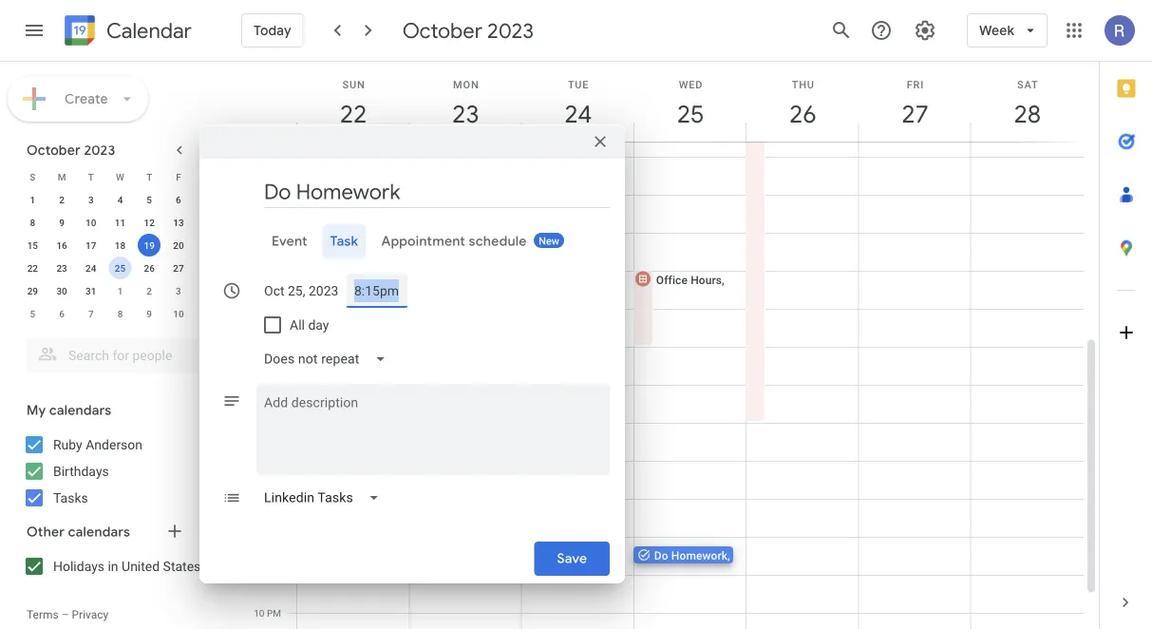 Task type: vqa. For each thing, say whether or not it's contained in the screenshot.


Task type: locate. For each thing, give the bounding box(es) containing it.
row containing 8
[[18, 211, 222, 234]]

holidays in united states
[[53, 558, 201, 574]]

1 horizontal spatial 24
[[564, 98, 591, 130]]

12 element
[[138, 211, 161, 234]]

0 vertical spatial ,
[[722, 273, 725, 286]]

26 down thu
[[788, 98, 816, 130]]

5
[[147, 194, 152, 205], [30, 308, 35, 319]]

2 down "26" element
[[147, 285, 152, 296]]

4
[[117, 194, 123, 205], [259, 379, 265, 391]]

13 element
[[167, 211, 190, 234]]

1 horizontal spatial 3
[[176, 285, 181, 296]]

10 am
[[254, 151, 281, 162]]

1 vertical spatial 6
[[59, 308, 65, 319]]

10 pm
[[254, 607, 281, 619]]

7 row from the top
[[18, 302, 222, 325]]

november 5 element
[[21, 302, 44, 325]]

0 horizontal spatial tab list
[[215, 224, 610, 258]]

f
[[176, 171, 181, 182]]

0 vertical spatial 22
[[339, 98, 366, 130]]

1 horizontal spatial 12
[[254, 227, 265, 238]]

october 2023 grid
[[18, 165, 222, 325]]

5 up 12 element
[[147, 194, 152, 205]]

row containing 29
[[18, 279, 222, 302]]

0 vertical spatial 9
[[59, 217, 65, 228]]

pm for 7 pm
[[267, 493, 281, 505]]

pm for 10 pm
[[267, 607, 281, 619]]

2 down m
[[59, 194, 65, 205]]

week button
[[967, 8, 1048, 53]]

Start time text field
[[354, 279, 400, 302]]

1 vertical spatial ,
[[728, 549, 731, 562]]

0 vertical spatial 8
[[30, 217, 35, 228]]

1 pm from the top
[[267, 227, 281, 238]]

0 horizontal spatial 22
[[27, 262, 38, 274]]

24 column header
[[521, 62, 635, 142]]

6
[[176, 194, 181, 205], [59, 308, 65, 319]]

18 element
[[109, 234, 132, 257]]

privacy link
[[72, 608, 109, 621]]

22 link
[[332, 92, 375, 136]]

calendars inside dropdown button
[[49, 402, 111, 419]]

1 vertical spatial october
[[27, 142, 81, 159]]

1 vertical spatial 2023
[[84, 142, 115, 159]]

sun 22
[[339, 78, 366, 130]]

27 element
[[167, 257, 190, 279]]

25 down 18
[[115, 262, 126, 274]]

2 t from the left
[[146, 171, 152, 182]]

october
[[403, 17, 483, 44], [27, 142, 81, 159]]

2 vertical spatial 2
[[259, 303, 265, 315]]

11 inside grid
[[254, 189, 264, 200]]

27
[[901, 98, 928, 130], [173, 262, 184, 274]]

1 vertical spatial 23
[[56, 262, 67, 274]]

28
[[1013, 98, 1040, 130]]

14 element
[[196, 211, 219, 234]]

1 down s
[[30, 194, 35, 205]]

0 vertical spatial 7
[[88, 308, 94, 319]]

1 vertical spatial 7
[[259, 493, 265, 505]]

october 2023 up the mon
[[403, 17, 534, 44]]

Add title text field
[[264, 178, 610, 206]]

row
[[18, 165, 222, 188], [18, 188, 222, 211], [18, 211, 222, 234], [18, 234, 222, 257], [18, 257, 222, 279], [18, 279, 222, 302], [18, 302, 222, 325]]

10 for 10 am
[[254, 151, 264, 162]]

12 inside row
[[144, 217, 155, 228]]

Search for people text field
[[38, 338, 205, 372]]

1 vertical spatial 26
[[144, 262, 155, 274]]

calendars for my calendars
[[49, 402, 111, 419]]

4 pm from the top
[[267, 493, 281, 505]]

6 row from the top
[[18, 279, 222, 302]]

0 vertical spatial 1
[[30, 194, 35, 205]]

0 vertical spatial 2
[[59, 194, 65, 205]]

5 down 29 element
[[30, 308, 35, 319]]

0 horizontal spatial ,
[[722, 273, 725, 286]]

1 horizontal spatial october 2023
[[403, 17, 534, 44]]

1
[[30, 194, 35, 205], [117, 285, 123, 296]]

1 horizontal spatial 5
[[147, 194, 152, 205]]

11 inside row
[[115, 217, 126, 228]]

1 vertical spatial 3
[[176, 285, 181, 296]]

1 horizontal spatial october
[[403, 17, 483, 44]]

new element
[[534, 233, 564, 248]]

3 up 10 element
[[88, 194, 94, 205]]

16 element
[[50, 234, 73, 257]]

0 vertical spatial 2023
[[488, 17, 534, 44]]

1 horizontal spatial ,
[[728, 549, 731, 562]]

1 vertical spatial 8
[[117, 308, 123, 319]]

27 down fri
[[901, 98, 928, 130]]

1 t from the left
[[88, 171, 94, 182]]

event
[[272, 233, 308, 250]]

0 vertical spatial 26
[[788, 98, 816, 130]]

, left 8:15pm
[[728, 549, 731, 562]]

my calendars list
[[4, 429, 236, 513]]

1 horizontal spatial 1
[[117, 285, 123, 296]]

3 pm from the top
[[267, 379, 281, 391]]

2 row from the top
[[18, 188, 222, 211]]

15
[[27, 239, 38, 251]]

24
[[564, 98, 591, 130], [86, 262, 96, 274]]

0 horizontal spatial t
[[88, 171, 94, 182]]

0 vertical spatial 5
[[147, 194, 152, 205]]

0 vertical spatial am
[[267, 151, 281, 162]]

tab list
[[1100, 62, 1153, 576], [215, 224, 610, 258]]

other calendars
[[27, 524, 130, 541]]

1 vertical spatial calendars
[[68, 524, 130, 541]]

12 left event
[[254, 227, 265, 238]]

6 down f
[[176, 194, 181, 205]]

2
[[59, 194, 65, 205], [147, 285, 152, 296], [259, 303, 265, 315]]

25 element
[[109, 257, 132, 279]]

27 inside row
[[173, 262, 184, 274]]

sun
[[343, 78, 365, 90]]

0 horizontal spatial 2
[[59, 194, 65, 205]]

5 pm from the top
[[267, 607, 281, 619]]

grid
[[243, 62, 1099, 629]]

0 horizontal spatial 11
[[115, 217, 126, 228]]

22 down sun
[[339, 98, 366, 130]]

1 vertical spatial 4
[[259, 379, 265, 391]]

0 horizontal spatial 9
[[59, 217, 65, 228]]

1 vertical spatial 25
[[115, 262, 126, 274]]

my calendars
[[27, 402, 111, 419]]

1 vertical spatial 2
[[147, 285, 152, 296]]

1 horizontal spatial 2023
[[488, 17, 534, 44]]

2023 down create
[[84, 142, 115, 159]]

today
[[254, 22, 291, 39]]

7 inside row
[[88, 308, 94, 319]]

4 up 11 element
[[117, 194, 123, 205]]

am for 10 am
[[267, 151, 281, 162]]

privacy
[[72, 608, 109, 621]]

hours
[[691, 273, 722, 286]]

saturday column header
[[193, 165, 222, 188]]

birthdays
[[53, 463, 109, 479]]

row group containing 1
[[18, 188, 222, 325]]

, right office
[[722, 273, 725, 286]]

appointment schedule
[[381, 233, 527, 250]]

,
[[722, 273, 725, 286], [728, 549, 731, 562]]

row containing 5
[[18, 302, 222, 325]]

1 horizontal spatial 22
[[339, 98, 366, 130]]

1 horizontal spatial 27
[[901, 98, 928, 130]]

4 inside grid
[[259, 379, 265, 391]]

6 down 30 element
[[59, 308, 65, 319]]

1 am from the top
[[267, 151, 281, 162]]

0 horizontal spatial 8
[[30, 217, 35, 228]]

4 down 2 pm
[[259, 379, 265, 391]]

1 horizontal spatial 4
[[259, 379, 265, 391]]

october 2023 up m
[[27, 142, 115, 159]]

1 horizontal spatial 2
[[147, 285, 152, 296]]

2 pm
[[259, 303, 281, 315]]

23 down the mon
[[451, 98, 478, 130]]

9 down november 2 element
[[147, 308, 152, 319]]

30
[[56, 285, 67, 296]]

Start date text field
[[264, 279, 339, 302]]

11 up 18
[[115, 217, 126, 228]]

campus meeting
[[413, 159, 501, 172]]

25 down wed
[[676, 98, 703, 130]]

2 pm from the top
[[267, 303, 281, 315]]

25 inside the wed 25
[[676, 98, 703, 130]]

–
[[61, 608, 69, 621]]

calendars inside dropdown button
[[68, 524, 130, 541]]

1 horizontal spatial 11
[[254, 189, 264, 200]]

None search field
[[0, 331, 236, 372]]

23 up the 30
[[56, 262, 67, 274]]

1 horizontal spatial 6
[[176, 194, 181, 205]]

2 down start date text field
[[259, 303, 265, 315]]

november 6 element
[[50, 302, 73, 325]]

tasks
[[53, 490, 88, 505]]

23 inside mon 23
[[451, 98, 478, 130]]

23 column header
[[409, 62, 522, 142]]

0 horizontal spatial 5
[[30, 308, 35, 319]]

november 2 element
[[138, 279, 161, 302]]

26 column header
[[746, 62, 859, 142]]

2023
[[488, 17, 534, 44], [84, 142, 115, 159]]

3 down 27 element
[[176, 285, 181, 296]]

0 horizontal spatial 23
[[56, 262, 67, 274]]

9 up 16 element
[[59, 217, 65, 228]]

calendars up in
[[68, 524, 130, 541]]

do
[[655, 549, 669, 562]]

25 column header
[[634, 62, 747, 142]]

0 vertical spatial 27
[[901, 98, 928, 130]]

november 9 element
[[138, 302, 161, 325]]

0 vertical spatial 11
[[254, 189, 264, 200]]

4 for 4
[[117, 194, 123, 205]]

terms link
[[27, 608, 59, 621]]

am up 12 pm
[[267, 189, 281, 200]]

, for hours
[[722, 273, 725, 286]]

0 vertical spatial 23
[[451, 98, 478, 130]]

25
[[676, 98, 703, 130], [115, 262, 126, 274]]

0 horizontal spatial 26
[[144, 262, 155, 274]]

1 horizontal spatial 7
[[259, 493, 265, 505]]

ruby
[[53, 437, 82, 452]]

calendar element
[[61, 11, 192, 53]]

24 up 31
[[86, 262, 96, 274]]

1 down 25 "element" at the top of page
[[117, 285, 123, 296]]

8
[[30, 217, 35, 228], [117, 308, 123, 319]]

22
[[339, 98, 366, 130], [27, 262, 38, 274]]

my calendars button
[[4, 395, 236, 426]]

0 horizontal spatial 2023
[[84, 142, 115, 159]]

0 horizontal spatial 24
[[86, 262, 96, 274]]

states
[[163, 558, 201, 574]]

13
[[173, 217, 184, 228]]

0 vertical spatial 25
[[676, 98, 703, 130]]

row containing 15
[[18, 234, 222, 257]]

0 vertical spatial 3
[[88, 194, 94, 205]]

2023 up 23 column header
[[488, 17, 534, 44]]

thu
[[792, 78, 815, 90]]

Add description text field
[[257, 391, 610, 460]]

0 horizontal spatial 7
[[88, 308, 94, 319]]

october up m
[[27, 142, 81, 159]]

0 horizontal spatial 27
[[173, 262, 184, 274]]

t left the w
[[88, 171, 94, 182]]

task button
[[323, 224, 366, 258]]

w
[[116, 171, 124, 182]]

1 vertical spatial 9
[[147, 308, 152, 319]]

25 cell
[[106, 257, 135, 279]]

1 vertical spatial 22
[[27, 262, 38, 274]]

create
[[65, 90, 108, 107]]

22 down 15
[[27, 262, 38, 274]]

calendars for other calendars
[[68, 524, 130, 541]]

wed 25
[[676, 78, 703, 130]]

4 row from the top
[[18, 234, 222, 257]]

2 am from the top
[[267, 189, 281, 200]]

26 down 19
[[144, 262, 155, 274]]

8 down 'november 1' element
[[117, 308, 123, 319]]

0 horizontal spatial 4
[[117, 194, 123, 205]]

0 horizontal spatial october 2023
[[27, 142, 115, 159]]

27 down 20
[[173, 262, 184, 274]]

october up the mon
[[403, 17, 483, 44]]

am down the 05
[[267, 151, 281, 162]]

t
[[88, 171, 94, 182], [146, 171, 152, 182]]

3 row from the top
[[18, 211, 222, 234]]

11 down 10 am
[[254, 189, 264, 200]]

holidays
[[53, 558, 105, 574]]

9
[[59, 217, 65, 228], [147, 308, 152, 319]]

1 horizontal spatial 25
[[676, 98, 703, 130]]

calendars up 'ruby'
[[49, 402, 111, 419]]

grid containing 22
[[243, 62, 1099, 629]]

0 horizontal spatial 6
[[59, 308, 65, 319]]

0 vertical spatial 4
[[117, 194, 123, 205]]

office
[[656, 273, 688, 286]]

0 horizontal spatial 1
[[30, 194, 35, 205]]

0 horizontal spatial 12
[[144, 217, 155, 228]]

0 horizontal spatial 3
[[88, 194, 94, 205]]

22 inside row
[[27, 262, 38, 274]]

appointment
[[381, 233, 466, 250]]

1 horizontal spatial t
[[146, 171, 152, 182]]

tue
[[568, 78, 589, 90]]

october 2023
[[403, 17, 534, 44], [27, 142, 115, 159]]

22 column header
[[296, 62, 410, 142]]

11
[[254, 189, 264, 200], [115, 217, 126, 228]]

4 inside row
[[117, 194, 123, 205]]

12 pm
[[254, 227, 281, 238]]

5 row from the top
[[18, 257, 222, 279]]

0 horizontal spatial october
[[27, 142, 81, 159]]

1 vertical spatial am
[[267, 189, 281, 200]]

1 vertical spatial 24
[[86, 262, 96, 274]]

1 horizontal spatial 23
[[451, 98, 478, 130]]

None field
[[257, 342, 401, 376], [257, 481, 395, 515], [257, 342, 401, 376], [257, 481, 395, 515]]

7 inside grid
[[259, 493, 265, 505]]

calendar
[[106, 18, 192, 44]]

1 horizontal spatial 26
[[788, 98, 816, 130]]

26
[[788, 98, 816, 130], [144, 262, 155, 274]]

row containing 1
[[18, 188, 222, 211]]

0 horizontal spatial 25
[[115, 262, 126, 274]]

8 up 15 element
[[30, 217, 35, 228]]

12 up 19
[[144, 217, 155, 228]]

0 vertical spatial 6
[[176, 194, 181, 205]]

november 7 element
[[80, 302, 102, 325]]

10
[[254, 151, 264, 162], [86, 217, 96, 228], [173, 308, 184, 319], [254, 607, 265, 619]]

10 for 10 pm
[[254, 607, 265, 619]]

27 link
[[894, 92, 937, 136]]

2 horizontal spatial 2
[[259, 303, 265, 315]]

12 inside grid
[[254, 227, 265, 238]]

row group
[[18, 188, 222, 325]]

17 element
[[80, 234, 102, 257]]

1 row from the top
[[18, 165, 222, 188]]

mon 23
[[451, 78, 479, 130]]

row containing 22
[[18, 257, 222, 279]]

0 vertical spatial calendars
[[49, 402, 111, 419]]

05
[[271, 126, 281, 138]]

12 for 12
[[144, 217, 155, 228]]

24 down tue
[[564, 98, 591, 130]]

0 vertical spatial 24
[[564, 98, 591, 130]]

1 horizontal spatial 9
[[147, 308, 152, 319]]

19, today element
[[138, 234, 161, 257]]

t left f
[[146, 171, 152, 182]]

23 element
[[50, 257, 73, 279]]

1 vertical spatial 11
[[115, 217, 126, 228]]

1 vertical spatial 27
[[173, 262, 184, 274]]



Task type: describe. For each thing, give the bounding box(es) containing it.
1 horizontal spatial 8
[[117, 308, 123, 319]]

29
[[27, 285, 38, 296]]

campus
[[413, 159, 455, 172]]

1 vertical spatial 5
[[30, 308, 35, 319]]

s
[[30, 171, 36, 182]]

24 link
[[557, 92, 600, 136]]

1 vertical spatial october 2023
[[27, 142, 115, 159]]

all day
[[290, 317, 329, 333]]

meeting
[[458, 159, 501, 172]]

add other calendars image
[[165, 522, 184, 541]]

other
[[27, 524, 65, 541]]

0 vertical spatial october 2023
[[403, 17, 534, 44]]

15 element
[[21, 234, 44, 257]]

8:15pm
[[733, 549, 772, 562]]

22 inside column header
[[339, 98, 366, 130]]

create button
[[8, 76, 148, 122]]

task
[[330, 233, 359, 250]]

12 for 12 pm
[[254, 227, 265, 238]]

27 column header
[[858, 62, 972, 142]]

25 link
[[669, 92, 713, 136]]

18
[[115, 239, 126, 251]]

28 element
[[196, 257, 219, 279]]

tue 24
[[564, 78, 591, 130]]

gmt-
[[249, 126, 271, 138]]

event button
[[264, 224, 315, 258]]

wed
[[679, 78, 703, 90]]

november 11 element
[[196, 302, 219, 325]]

sat
[[1018, 78, 1039, 90]]

10 element
[[80, 211, 102, 234]]

2 for november 2 element
[[147, 285, 152, 296]]

11 for 11
[[115, 217, 126, 228]]

november 8 element
[[109, 302, 132, 325]]

27 inside column header
[[901, 98, 928, 130]]

main drawer image
[[23, 19, 46, 42]]

20 element
[[167, 234, 190, 257]]

16
[[56, 239, 67, 251]]

28 link
[[1006, 92, 1050, 136]]

21 element
[[196, 234, 219, 257]]

november 4 element
[[196, 279, 219, 302]]

11 for 11 am
[[254, 189, 264, 200]]

19
[[144, 239, 155, 251]]

terms
[[27, 608, 59, 621]]

anderson
[[86, 437, 143, 452]]

1 vertical spatial 1
[[117, 285, 123, 296]]

row containing s
[[18, 165, 222, 188]]

7 pm
[[259, 493, 281, 505]]

24 inside row
[[86, 262, 96, 274]]

sat 28
[[1013, 78, 1040, 130]]

31
[[86, 285, 96, 296]]

terms – privacy
[[27, 608, 109, 621]]

25 inside "element"
[[115, 262, 126, 274]]

november 3 element
[[167, 279, 190, 302]]

do homework , 8:15pm
[[655, 549, 772, 562]]

pm for 12 pm
[[267, 227, 281, 238]]

26 element
[[138, 257, 161, 279]]

20
[[173, 239, 184, 251]]

10 for november 10 element
[[173, 308, 184, 319]]

ruby anderson
[[53, 437, 143, 452]]

28 column header
[[971, 62, 1084, 142]]

30 element
[[50, 279, 73, 302]]

19 cell
[[135, 234, 164, 257]]

united
[[122, 558, 160, 574]]

in
[[108, 558, 118, 574]]

10 for 10 element
[[86, 217, 96, 228]]

gmt-05
[[249, 126, 281, 138]]

3 inside november 3 element
[[176, 285, 181, 296]]

november 10 element
[[167, 302, 190, 325]]

7 for 7 pm
[[259, 493, 265, 505]]

day
[[308, 317, 329, 333]]

17
[[86, 239, 96, 251]]

mon
[[453, 78, 479, 90]]

today button
[[241, 8, 304, 53]]

26 link
[[781, 92, 825, 136]]

fri
[[907, 78, 925, 90]]

31 element
[[80, 279, 102, 302]]

other calendars button
[[4, 517, 236, 547]]

11 am
[[254, 189, 281, 200]]

settings menu image
[[914, 19, 937, 42]]

pm for 2 pm
[[267, 303, 281, 315]]

schedule
[[469, 233, 527, 250]]

7 for 7
[[88, 308, 94, 319]]

2 for 2 pm
[[259, 303, 265, 315]]

9 inside the "november 9" "element"
[[147, 308, 152, 319]]

11 element
[[109, 211, 132, 234]]

calendar heading
[[103, 18, 192, 44]]

campus meeting button
[[409, 157, 509, 193]]

0 vertical spatial october
[[403, 17, 483, 44]]

fri 27
[[901, 78, 928, 130]]

26 inside column header
[[788, 98, 816, 130]]

am for 11 am
[[267, 189, 281, 200]]

office hours ,
[[656, 273, 728, 286]]

23 inside row
[[56, 262, 67, 274]]

week
[[980, 22, 1015, 39]]

4 for 4 pm
[[259, 379, 265, 391]]

1 horizontal spatial tab list
[[1100, 62, 1153, 576]]

4 pm
[[259, 379, 281, 391]]

, for homework
[[728, 549, 731, 562]]

24 element
[[80, 257, 102, 279]]

all
[[290, 317, 305, 333]]

24 inside column header
[[564, 98, 591, 130]]

november 1 element
[[109, 279, 132, 302]]

pm for 4 pm
[[267, 379, 281, 391]]

thu 26
[[788, 78, 816, 130]]

26 inside row
[[144, 262, 155, 274]]

23 link
[[444, 92, 488, 136]]

tab list containing event
[[215, 224, 610, 258]]

7 element
[[196, 188, 219, 211]]

homework
[[672, 549, 728, 562]]

29 element
[[21, 279, 44, 302]]

22 element
[[21, 257, 44, 279]]

new
[[539, 235, 560, 247]]

m
[[58, 171, 66, 182]]

my
[[27, 402, 46, 419]]



